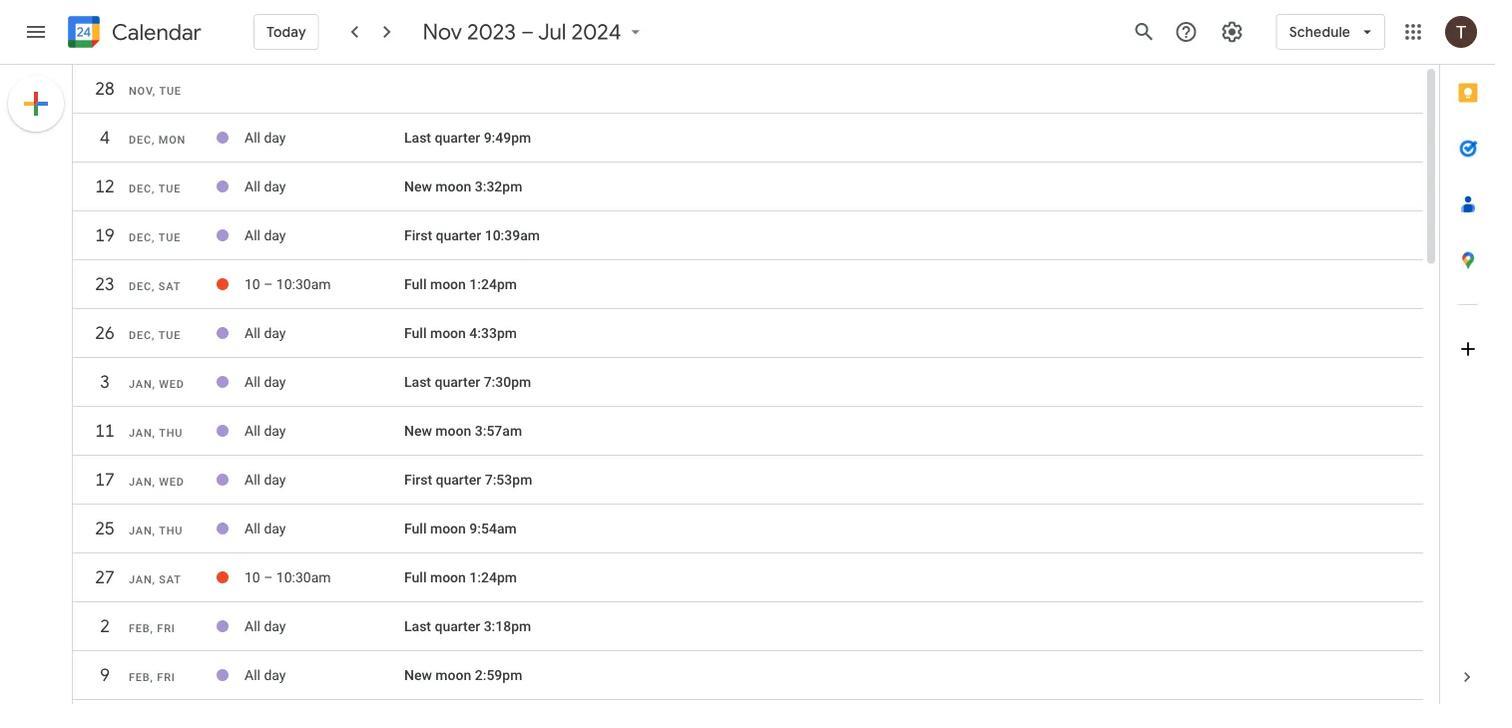 Task type: vqa. For each thing, say whether or not it's contained in the screenshot.
20
no



Task type: locate. For each thing, give the bounding box(es) containing it.
jan , wed right the 17 link
[[129, 476, 184, 489]]

dec , mon
[[129, 134, 186, 146]]

1 1:24pm from the top
[[469, 276, 517, 293]]

all day cell for 25
[[245, 513, 404, 545]]

dec
[[129, 134, 152, 146], [129, 183, 152, 195], [129, 232, 152, 244], [129, 280, 152, 293], [129, 329, 152, 342]]

jan , thu inside 25 row
[[129, 525, 183, 537]]

all day for 26
[[245, 325, 286, 342]]

10 – 10:30am
[[245, 276, 331, 293], [245, 570, 331, 586]]

1 vertical spatial full moon 1:24pm button
[[404, 570, 517, 586]]

tue for 19
[[158, 232, 181, 244]]

, right the '26' link
[[152, 329, 155, 342]]

new inside 9 row
[[404, 667, 432, 684]]

moon left the 3:32pm
[[435, 178, 471, 195]]

all inside the 4 row
[[245, 129, 260, 146]]

jan right 11 link
[[129, 427, 152, 440]]

grid
[[73, 65, 1423, 706]]

0 vertical spatial full moon 1:24pm button
[[404, 276, 517, 293]]

all day cell inside 3 row
[[245, 366, 404, 398]]

tab list
[[1440, 65, 1495, 650]]

5 jan from the top
[[129, 574, 152, 586]]

4 link
[[87, 120, 123, 156]]

10 right jan , sat
[[245, 570, 260, 586]]

19 link
[[87, 218, 123, 253]]

dec , tue
[[129, 183, 181, 195], [129, 232, 181, 244], [129, 329, 181, 342]]

full inside 25 row
[[404, 521, 427, 537]]

28 link
[[87, 71, 123, 107]]

19 row
[[73, 218, 1423, 263]]

full down first quarter 7:53pm
[[404, 521, 427, 537]]

1:24pm inside 23 'row'
[[469, 276, 517, 293]]

7:30pm
[[484, 374, 531, 390]]

10:39am
[[485, 227, 540, 244]]

25 link
[[87, 511, 123, 547]]

0 vertical spatial jan , thu
[[129, 427, 183, 440]]

feb
[[129, 623, 150, 635], [129, 672, 150, 684]]

full moon 1:24pm inside 23 'row'
[[404, 276, 517, 293]]

1 vertical spatial –
[[264, 276, 273, 293]]

2 fri from the top
[[157, 672, 175, 684]]

2 first from the top
[[404, 472, 432, 488]]

2 vertical spatial dec , tue
[[129, 329, 181, 342]]

dec for 19
[[129, 232, 152, 244]]

1 jan , wed from the top
[[129, 378, 184, 391]]

4 full from the top
[[404, 570, 427, 586]]

all day inside 9 row
[[245, 667, 286, 684]]

4 jan from the top
[[129, 525, 152, 537]]

day inside 9 row
[[264, 667, 286, 684]]

5 all from the top
[[245, 374, 260, 390]]

quarter up full moon 9:54am button
[[436, 472, 481, 488]]

17 link
[[87, 462, 123, 498]]

1 fri from the top
[[157, 623, 175, 635]]

moon inside 11 row
[[435, 423, 471, 439]]

all
[[245, 129, 260, 146], [245, 178, 260, 195], [245, 227, 260, 244], [245, 325, 260, 342], [245, 374, 260, 390], [245, 423, 260, 439], [245, 472, 260, 488], [245, 521, 260, 537], [245, 619, 260, 635], [245, 667, 260, 684]]

all day for 2
[[245, 619, 286, 635]]

19
[[94, 224, 114, 247]]

4:33pm
[[469, 325, 517, 342]]

first quarter 10:39am
[[404, 227, 540, 244]]

3 jan from the top
[[129, 476, 152, 489]]

1 10 – 10:30am from the top
[[245, 276, 331, 293]]

8 all from the top
[[245, 521, 260, 537]]

26 row
[[73, 315, 1423, 361]]

2 10 – 10:30am from the top
[[245, 570, 331, 586]]

, right 9 link
[[150, 672, 154, 684]]

full moon 1:24pm down full moon 9:54am
[[404, 570, 517, 586]]

0 vertical spatial new
[[404, 178, 432, 195]]

thu inside 25 row
[[159, 525, 183, 537]]

10:30am
[[276, 276, 331, 293], [276, 570, 331, 586]]

26 link
[[87, 315, 123, 351]]

tue up dec , sat
[[158, 232, 181, 244]]

3 full from the top
[[404, 521, 427, 537]]

2 feb , fri from the top
[[129, 672, 175, 684]]

3 last from the top
[[404, 619, 431, 635]]

2 row
[[73, 609, 1423, 655]]

2 10 – 10:30am cell from the top
[[245, 562, 404, 594]]

7 day from the top
[[264, 472, 286, 488]]

1 all day from the top
[[245, 129, 286, 146]]

1 vertical spatial wed
[[159, 476, 184, 489]]

2 last from the top
[[404, 374, 431, 390]]

7 all day from the top
[[245, 472, 286, 488]]

day inside 11 row
[[264, 423, 286, 439]]

jan right 3 link
[[129, 378, 152, 391]]

12 row
[[73, 169, 1423, 215]]

jan , sat
[[129, 574, 181, 586]]

tue inside 12 row
[[158, 183, 181, 195]]

3
[[99, 371, 109, 394]]

new moon 3:32pm button
[[404, 178, 522, 195]]

jan for 17
[[129, 476, 152, 489]]

jan right 27 link
[[129, 574, 152, 586]]

jan , wed right 3 link
[[129, 378, 184, 391]]

full down full moon 9:54am
[[404, 570, 427, 586]]

last inside the 4 row
[[404, 129, 431, 146]]

day inside 12 row
[[264, 178, 286, 195]]

quarter inside 2 row
[[435, 619, 480, 635]]

3 dec from the top
[[129, 232, 152, 244]]

all inside 26 row
[[245, 325, 260, 342]]

all day cell inside 9 row
[[245, 660, 404, 692]]

11 link
[[87, 413, 123, 449]]

all inside 25 row
[[245, 521, 260, 537]]

1:24pm for 23
[[469, 276, 517, 293]]

0 vertical spatial 10
[[245, 276, 260, 293]]

1 full moon 1:24pm button from the top
[[404, 276, 517, 293]]

jan , wed for 3
[[129, 378, 184, 391]]

2 all day from the top
[[245, 178, 286, 195]]

10 all from the top
[[245, 667, 260, 684]]

fri for 2
[[157, 623, 175, 635]]

3 dec , tue from the top
[[129, 329, 181, 342]]

last inside 3 row
[[404, 374, 431, 390]]

2 day from the top
[[264, 178, 286, 195]]

new for 11
[[404, 423, 432, 439]]

10 – 10:30am cell inside 23 'row'
[[245, 268, 404, 300]]

– for 27
[[264, 570, 273, 586]]

nov
[[423, 18, 462, 46], [129, 85, 152, 97]]

all day cell for 11
[[245, 415, 404, 447]]

25 row
[[73, 511, 1423, 557]]

first for 19
[[404, 227, 432, 244]]

new inside 11 row
[[404, 423, 432, 439]]

wed right the 17 link
[[159, 476, 184, 489]]

1:24pm down 9:54am
[[469, 570, 517, 586]]

27 link
[[87, 560, 123, 596]]

0 vertical spatial fri
[[157, 623, 175, 635]]

5 day from the top
[[264, 374, 286, 390]]

0 vertical spatial first
[[404, 227, 432, 244]]

quarter for 3
[[435, 374, 480, 390]]

4 day from the top
[[264, 325, 286, 342]]

all for 11
[[245, 423, 260, 439]]

1 vertical spatial 10 – 10:30am cell
[[245, 562, 404, 594]]

day for 17
[[264, 472, 286, 488]]

moon inside 9 row
[[435, 667, 471, 684]]

dec , tue for 26
[[129, 329, 181, 342]]

1 feb , fri from the top
[[129, 623, 175, 635]]

all inside 3 row
[[245, 374, 260, 390]]

moon inside 27 row
[[430, 570, 466, 586]]

9 row
[[73, 658, 1423, 704]]

2 full moon 1:24pm from the top
[[404, 570, 517, 586]]

, right 12 link
[[152, 183, 155, 195]]

dec right "19" link
[[129, 232, 152, 244]]

tue up mon
[[159, 85, 182, 97]]

quarter inside 19 row
[[436, 227, 481, 244]]

jan right the 17 link
[[129, 476, 152, 489]]

full for 23
[[404, 276, 427, 293]]

12 link
[[87, 169, 123, 205]]

2 thu from the top
[[159, 525, 183, 537]]

all day inside 19 row
[[245, 227, 286, 244]]

day inside 2 row
[[264, 619, 286, 635]]

jan for 25
[[129, 525, 152, 537]]

all day cell for 9
[[245, 660, 404, 692]]

full moon 1:24pm for 23
[[404, 276, 517, 293]]

, right the 17 link
[[152, 476, 155, 489]]

quarter inside 17 row
[[436, 472, 481, 488]]

jan , wed inside 17 row
[[129, 476, 184, 489]]

jan right "25" link
[[129, 525, 152, 537]]

moon up full moon 4:33pm button
[[430, 276, 466, 293]]

new down last quarter 9:49pm button
[[404, 178, 432, 195]]

jan , thu up jan , sat
[[129, 525, 183, 537]]

1 vertical spatial feb
[[129, 672, 150, 684]]

day for 26
[[264, 325, 286, 342]]

all day cell inside 11 row
[[245, 415, 404, 447]]

0 vertical spatial wed
[[159, 378, 184, 391]]

1 vertical spatial jan , wed
[[129, 476, 184, 489]]

1:24pm
[[469, 276, 517, 293], [469, 570, 517, 586]]

all day inside 26 row
[[245, 325, 286, 342]]

thu
[[159, 427, 183, 440], [159, 525, 183, 537]]

all day for 25
[[245, 521, 286, 537]]

1 feb from the top
[[129, 623, 150, 635]]

3 day from the top
[[264, 227, 286, 244]]

full moon 1:24pm button inside 27 row
[[404, 570, 517, 586]]

jan , wed
[[129, 378, 184, 391], [129, 476, 184, 489]]

all inside 12 row
[[245, 178, 260, 195]]

first down new moon 3:32pm
[[404, 227, 432, 244]]

wed inside 3 row
[[159, 378, 184, 391]]

jan
[[129, 378, 152, 391], [129, 427, 152, 440], [129, 476, 152, 489], [129, 525, 152, 537], [129, 574, 152, 586]]

1 jan , thu from the top
[[129, 427, 183, 440]]

0 vertical spatial 10:30am
[[276, 276, 331, 293]]

, inside 17 row
[[152, 476, 155, 489]]

all inside 9 row
[[245, 667, 260, 684]]

10 inside 27 row
[[245, 570, 260, 586]]

last for 4
[[404, 129, 431, 146]]

1:24pm up 4:33pm
[[469, 276, 517, 293]]

all day for 3
[[245, 374, 286, 390]]

dec left mon
[[129, 134, 152, 146]]

10 – 10:30am cell for 27
[[245, 562, 404, 594]]

, for 11
[[152, 427, 155, 440]]

,
[[152, 85, 156, 97], [152, 134, 155, 146], [152, 183, 155, 195], [152, 232, 155, 244], [152, 280, 155, 293], [152, 329, 155, 342], [152, 378, 155, 391], [152, 427, 155, 440], [152, 476, 155, 489], [152, 525, 155, 537], [152, 574, 155, 586], [150, 623, 154, 635], [150, 672, 154, 684]]

all day cell
[[245, 122, 404, 154], [245, 171, 404, 203], [245, 220, 404, 251], [245, 317, 404, 349], [245, 366, 404, 398], [245, 415, 404, 447], [245, 464, 404, 496], [245, 513, 404, 545], [245, 611, 404, 643], [245, 660, 404, 692]]

1 vertical spatial thu
[[159, 525, 183, 537]]

jan inside 11 row
[[129, 427, 152, 440]]

1 10:30am from the top
[[276, 276, 331, 293]]

10
[[245, 276, 260, 293], [245, 570, 260, 586]]

new down last quarter 7:30pm button
[[404, 423, 432, 439]]

quarter up new moon 3:32pm button
[[435, 129, 480, 146]]

, right 2 link at the left
[[150, 623, 154, 635]]

tue down mon
[[158, 183, 181, 195]]

first inside 19 row
[[404, 227, 432, 244]]

dec inside 12 row
[[129, 183, 152, 195]]

, up dec , mon
[[152, 85, 156, 97]]

1 last from the top
[[404, 129, 431, 146]]

, right 3 link
[[152, 378, 155, 391]]

wed right 3 link
[[159, 378, 184, 391]]

1 vertical spatial 1:24pm
[[469, 570, 517, 586]]

moon inside 12 row
[[435, 178, 471, 195]]

all day inside 17 row
[[245, 472, 286, 488]]

wed inside 17 row
[[159, 476, 184, 489]]

all day cell inside 25 row
[[245, 513, 404, 545]]

all day cell inside 17 row
[[245, 464, 404, 496]]

7 all day cell from the top
[[245, 464, 404, 496]]

1 vertical spatial dec , tue
[[129, 232, 181, 244]]

fri
[[157, 623, 175, 635], [157, 672, 175, 684]]

0 vertical spatial nov
[[423, 18, 462, 46]]

1 jan from the top
[[129, 378, 152, 391]]

dec inside 23 'row'
[[129, 280, 152, 293]]

dec inside the 4 row
[[129, 134, 152, 146]]

feb , fri inside 9 row
[[129, 672, 175, 684]]

dec , tue inside 12 row
[[129, 183, 181, 195]]

, for 4
[[152, 134, 155, 146]]

thu right 11 link
[[159, 427, 183, 440]]

nov left 2023
[[423, 18, 462, 46]]

all for 17
[[245, 472, 260, 488]]

jan , wed for 17
[[129, 476, 184, 489]]

dec , tue up dec , sat
[[129, 232, 181, 244]]

all day cell inside 12 row
[[245, 171, 404, 203]]

all day cell for 26
[[245, 317, 404, 349]]

dec , tue down dec , sat
[[129, 329, 181, 342]]

jan , thu for 11
[[129, 427, 183, 440]]

wed for 3
[[159, 378, 184, 391]]

2 10:30am from the top
[[276, 570, 331, 586]]

, inside 23 'row'
[[152, 280, 155, 293]]

moon inside 25 row
[[430, 521, 466, 537]]

8 all day from the top
[[245, 521, 286, 537]]

2 full moon 1:24pm button from the top
[[404, 570, 517, 586]]

jan inside 3 row
[[129, 378, 152, 391]]

all for 2
[[245, 619, 260, 635]]

dec , tue inside 26 row
[[129, 329, 181, 342]]

full inside 27 row
[[404, 570, 427, 586]]

10 – 10:30am cell inside 27 row
[[245, 562, 404, 594]]

1 wed from the top
[[159, 378, 184, 391]]

full inside 23 'row'
[[404, 276, 427, 293]]

all day cell inside the 4 row
[[245, 122, 404, 154]]

3:18pm
[[484, 619, 531, 635]]

dec , tue down dec , mon
[[129, 183, 181, 195]]

1 horizontal spatial nov
[[423, 18, 462, 46]]

full up full moon 4:33pm button
[[404, 276, 427, 293]]

quarter up new moon 2:59pm button
[[435, 619, 480, 635]]

today
[[266, 23, 306, 41]]

8 all day cell from the top
[[245, 513, 404, 545]]

, inside 2 row
[[150, 623, 154, 635]]

1 day from the top
[[264, 129, 286, 146]]

tue for 12
[[158, 183, 181, 195]]

, for 2
[[150, 623, 154, 635]]

2 jan , thu from the top
[[129, 525, 183, 537]]

2 feb from the top
[[129, 672, 150, 684]]

moon left 3:57am
[[435, 423, 471, 439]]

all day cell inside 26 row
[[245, 317, 404, 349]]

feb , fri for 2
[[129, 623, 175, 635]]

all day cell inside 2 row
[[245, 611, 404, 643]]

1 vertical spatial nov
[[129, 85, 152, 97]]

2 dec from the top
[[129, 183, 152, 195]]

2 10 from the top
[[245, 570, 260, 586]]

last quarter 7:30pm button
[[404, 374, 531, 390]]

new down the last quarter 3:18pm
[[404, 667, 432, 684]]

2 vertical spatial new
[[404, 667, 432, 684]]

day inside the 4 row
[[264, 129, 286, 146]]

4 dec from the top
[[129, 280, 152, 293]]

6 all from the top
[[245, 423, 260, 439]]

nov right 28 link
[[129, 85, 152, 97]]

all day inside 3 row
[[245, 374, 286, 390]]

1 dec , tue from the top
[[129, 183, 181, 195]]

dec , tue inside 19 row
[[129, 232, 181, 244]]

quarter
[[435, 129, 480, 146], [436, 227, 481, 244], [435, 374, 480, 390], [436, 472, 481, 488], [435, 619, 480, 635]]

1 first from the top
[[404, 227, 432, 244]]

5 all day from the top
[[245, 374, 286, 390]]

4 all day from the top
[[245, 325, 286, 342]]

1 vertical spatial sat
[[159, 574, 181, 586]]

8 day from the top
[[264, 521, 286, 537]]

2 new from the top
[[404, 423, 432, 439]]

2 jan from the top
[[129, 427, 152, 440]]

1 dec from the top
[[129, 134, 152, 146]]

feb , fri right 2 link at the left
[[129, 623, 175, 635]]

nov 2023 – jul 2024
[[423, 18, 622, 46]]

10:30am for 23
[[276, 276, 331, 293]]

sat inside 23 'row'
[[158, 280, 181, 293]]

10 – 10:30am cell
[[245, 268, 404, 300], [245, 562, 404, 594]]

tue inside 19 row
[[158, 232, 181, 244]]

moon
[[435, 178, 471, 195], [430, 276, 466, 293], [430, 325, 466, 342], [435, 423, 471, 439], [430, 521, 466, 537], [430, 570, 466, 586], [435, 667, 471, 684]]

0 vertical spatial feb , fri
[[129, 623, 175, 635]]

moon left 9:54am
[[430, 521, 466, 537]]

1 vertical spatial 10
[[245, 570, 260, 586]]

, inside the 4 row
[[152, 134, 155, 146]]

6 day from the top
[[264, 423, 286, 439]]

6 all day from the top
[[245, 423, 286, 439]]

2 all day cell from the top
[[245, 171, 404, 203]]

full moon 1:24pm for 27
[[404, 570, 517, 586]]

all day cell for 17
[[245, 464, 404, 496]]

3:57am
[[475, 423, 522, 439]]

10:30am inside 23 'row'
[[276, 276, 331, 293]]

10 – 10:30am inside 27 row
[[245, 570, 331, 586]]

6 all day cell from the top
[[245, 415, 404, 447]]

1 vertical spatial last
[[404, 374, 431, 390]]

full moon 1:24pm
[[404, 276, 517, 293], [404, 570, 517, 586]]

tue for 26
[[158, 329, 181, 342]]

, inside 3 row
[[152, 378, 155, 391]]

fri inside 9 row
[[157, 672, 175, 684]]

2 full from the top
[[404, 325, 427, 342]]

day inside 17 row
[[264, 472, 286, 488]]

day
[[264, 129, 286, 146], [264, 178, 286, 195], [264, 227, 286, 244], [264, 325, 286, 342], [264, 374, 286, 390], [264, 423, 286, 439], [264, 472, 286, 488], [264, 521, 286, 537], [264, 619, 286, 635], [264, 667, 286, 684]]

, right 23 link on the top left of page
[[152, 280, 155, 293]]

day inside 26 row
[[264, 325, 286, 342]]

full moon 1:24pm button
[[404, 276, 517, 293], [404, 570, 517, 586]]

dec inside 19 row
[[129, 232, 152, 244]]

3 all day cell from the top
[[245, 220, 404, 251]]

2 jan , wed from the top
[[129, 476, 184, 489]]

7:53pm
[[485, 472, 532, 488]]

feb right 2 link at the left
[[129, 623, 150, 635]]

last
[[404, 129, 431, 146], [404, 374, 431, 390], [404, 619, 431, 635]]

1 full from the top
[[404, 276, 427, 293]]

9 all from the top
[[245, 619, 260, 635]]

new inside 12 row
[[404, 178, 432, 195]]

9
[[99, 664, 109, 687]]

, left mon
[[152, 134, 155, 146]]

all day inside 12 row
[[245, 178, 286, 195]]

9 day from the top
[[264, 619, 286, 635]]

all day
[[245, 129, 286, 146], [245, 178, 286, 195], [245, 227, 286, 244], [245, 325, 286, 342], [245, 374, 286, 390], [245, 423, 286, 439], [245, 472, 286, 488], [245, 521, 286, 537], [245, 619, 286, 635], [245, 667, 286, 684]]

tue
[[159, 85, 182, 97], [158, 183, 181, 195], [158, 232, 181, 244], [158, 329, 181, 342]]

0 vertical spatial thu
[[159, 427, 183, 440]]

0 vertical spatial 10 – 10:30am
[[245, 276, 331, 293]]

jan , thu right 11 link
[[129, 427, 183, 440]]

2 link
[[87, 609, 123, 645]]

9 all day from the top
[[245, 619, 286, 635]]

, for 23
[[152, 280, 155, 293]]

1 vertical spatial first
[[404, 472, 432, 488]]

dec for 23
[[129, 280, 152, 293]]

jan , thu for 25
[[129, 525, 183, 537]]

sat right 23 link on the top left of page
[[158, 280, 181, 293]]

, for 26
[[152, 329, 155, 342]]

dec , sat
[[129, 280, 181, 293]]

dec for 12
[[129, 183, 152, 195]]

jan , thu
[[129, 427, 183, 440], [129, 525, 183, 537]]

sat inside 27 row
[[159, 574, 181, 586]]

0 vertical spatial jan , wed
[[129, 378, 184, 391]]

0 vertical spatial dec , tue
[[129, 183, 181, 195]]

all for 9
[[245, 667, 260, 684]]

quarter down full moon 4:33pm button
[[435, 374, 480, 390]]

quarter down new moon 3:32pm
[[436, 227, 481, 244]]

0 vertical spatial 1:24pm
[[469, 276, 517, 293]]

all inside 2 row
[[245, 619, 260, 635]]

all day inside 25 row
[[245, 521, 286, 537]]

moon down full moon 9:54am
[[430, 570, 466, 586]]

2 wed from the top
[[159, 476, 184, 489]]

jan , thu inside 11 row
[[129, 427, 183, 440]]

last inside 2 row
[[404, 619, 431, 635]]

full moon 1:24pm up full moon 4:33pm button
[[404, 276, 517, 293]]

thu up jan , sat
[[159, 525, 183, 537]]

, up jan , sat
[[152, 525, 155, 537]]

3 all from the top
[[245, 227, 260, 244]]

0 vertical spatial full moon 1:24pm
[[404, 276, 517, 293]]

1 all day cell from the top
[[245, 122, 404, 154]]

4 all day cell from the top
[[245, 317, 404, 349]]

fri down jan , sat
[[157, 623, 175, 635]]

1 vertical spatial 10 – 10:30am
[[245, 570, 331, 586]]

dec , tue for 12
[[129, 183, 181, 195]]

1 10 from the top
[[245, 276, 260, 293]]

10 all day cell from the top
[[245, 660, 404, 692]]

feb , fri
[[129, 623, 175, 635], [129, 672, 175, 684]]

5 dec from the top
[[129, 329, 152, 342]]

1 thu from the top
[[159, 427, 183, 440]]

1 vertical spatial fri
[[157, 672, 175, 684]]

1 vertical spatial feb , fri
[[129, 672, 175, 684]]

feb , fri right 9 link
[[129, 672, 175, 684]]

5 all day cell from the top
[[245, 366, 404, 398]]

2023
[[467, 18, 516, 46]]

2 vertical spatial –
[[264, 570, 273, 586]]

2 1:24pm from the top
[[469, 570, 517, 586]]

new moon 2:59pm
[[404, 667, 522, 684]]

sat
[[158, 280, 181, 293], [159, 574, 181, 586]]

3 all day from the top
[[245, 227, 286, 244]]

– for 23
[[264, 276, 273, 293]]

full moon 4:33pm button
[[404, 325, 517, 342]]

fri right 9 link
[[157, 672, 175, 684]]

wed
[[159, 378, 184, 391], [159, 476, 184, 489]]

all day for 4
[[245, 129, 286, 146]]

jan inside 17 row
[[129, 476, 152, 489]]

first
[[404, 227, 432, 244], [404, 472, 432, 488]]

, for 3
[[152, 378, 155, 391]]

full moon 1:24pm button up full moon 4:33pm button
[[404, 276, 517, 293]]

0 vertical spatial 10 – 10:30am cell
[[245, 268, 404, 300]]

0 vertical spatial last
[[404, 129, 431, 146]]

feb inside 2 row
[[129, 623, 150, 635]]

full for 27
[[404, 570, 427, 586]]

10 – 10:30am inside 23 'row'
[[245, 276, 331, 293]]

28
[[94, 77, 114, 100]]

, right 27 link
[[152, 574, 155, 586]]

full up last quarter 7:30pm button
[[404, 325, 427, 342]]

1 vertical spatial 10:30am
[[276, 570, 331, 586]]

1 10 – 10:30am cell from the top
[[245, 268, 404, 300]]

schedule button
[[1276, 8, 1385, 56]]

27 row
[[73, 560, 1423, 606]]

tue for 28
[[159, 85, 182, 97]]

moon inside 26 row
[[430, 325, 466, 342]]

, inside 12 row
[[152, 183, 155, 195]]

9 link
[[87, 658, 123, 694]]

dec right the '26' link
[[129, 329, 152, 342]]

day for 19
[[264, 227, 286, 244]]

, inside 9 row
[[150, 672, 154, 684]]

3 new from the top
[[404, 667, 432, 684]]

10 all day from the top
[[245, 667, 286, 684]]

2:59pm
[[475, 667, 522, 684]]

feb inside 9 row
[[129, 672, 150, 684]]

all day cell for 3
[[245, 366, 404, 398]]

1 all from the top
[[245, 129, 260, 146]]

full moon 1:24pm button down full moon 9:54am
[[404, 570, 517, 586]]

0 vertical spatial feb
[[129, 623, 150, 635]]

10 right dec , sat
[[245, 276, 260, 293]]

, inside 11 row
[[152, 427, 155, 440]]

3 row
[[73, 364, 1423, 410]]

moon left 4:33pm
[[430, 325, 466, 342]]

, for 27
[[152, 574, 155, 586]]

last up new moon 3:32pm button
[[404, 129, 431, 146]]

new
[[404, 178, 432, 195], [404, 423, 432, 439], [404, 667, 432, 684]]

all day cell inside 19 row
[[245, 220, 404, 251]]

dec , tue for 19
[[129, 232, 181, 244]]

all inside 17 row
[[245, 472, 260, 488]]

23 row
[[73, 266, 1423, 312]]

9 all day cell from the top
[[245, 611, 404, 643]]

1 full moon 1:24pm from the top
[[404, 276, 517, 293]]

1 vertical spatial jan , thu
[[129, 525, 183, 537]]

day for 9
[[264, 667, 286, 684]]

10 – 10:30am for 27
[[245, 570, 331, 586]]

0 vertical spatial sat
[[158, 280, 181, 293]]

last up the new moon 2:59pm
[[404, 619, 431, 635]]

full
[[404, 276, 427, 293], [404, 325, 427, 342], [404, 521, 427, 537], [404, 570, 427, 586]]

day inside 25 row
[[264, 521, 286, 537]]

– inside 27 row
[[264, 570, 273, 586]]

10 inside 23 'row'
[[245, 276, 260, 293]]

, right 11 link
[[152, 427, 155, 440]]

2 vertical spatial last
[[404, 619, 431, 635]]

dec right 12 link
[[129, 183, 152, 195]]

sat right 27 link
[[159, 574, 181, 586]]

, right "19" link
[[152, 232, 155, 244]]

first up full moon 9:54am button
[[404, 472, 432, 488]]

dec right 23 link on the top left of page
[[129, 280, 152, 293]]

full moon 1:24pm inside 27 row
[[404, 570, 517, 586]]

1 vertical spatial full moon 1:24pm
[[404, 570, 517, 586]]

4 all from the top
[[245, 325, 260, 342]]

last for 2
[[404, 619, 431, 635]]

moon left 2:59pm at left bottom
[[435, 667, 471, 684]]

all for 4
[[245, 129, 260, 146]]

2 dec , tue from the top
[[129, 232, 181, 244]]

1 vertical spatial new
[[404, 423, 432, 439]]

day for 3
[[264, 374, 286, 390]]

2 all from the top
[[245, 178, 260, 195]]

0 horizontal spatial nov
[[129, 85, 152, 97]]

all day inside 2 row
[[245, 619, 286, 635]]

tue down dec , sat
[[158, 329, 181, 342]]

tue inside 26 row
[[158, 329, 181, 342]]

1 new from the top
[[404, 178, 432, 195]]

last down full moon 4:33pm button
[[404, 374, 431, 390]]

dec inside 26 row
[[129, 329, 152, 342]]

7 all from the top
[[245, 472, 260, 488]]

feb right 9 link
[[129, 672, 150, 684]]

all inside 11 row
[[245, 423, 260, 439]]

10 day from the top
[[264, 667, 286, 684]]

–
[[521, 18, 534, 46], [264, 276, 273, 293], [264, 570, 273, 586]]

25
[[94, 517, 114, 540]]



Task type: describe. For each thing, give the bounding box(es) containing it.
, for 28
[[152, 85, 156, 97]]

all day for 9
[[245, 667, 286, 684]]

day for 11
[[264, 423, 286, 439]]

full moon 4:33pm
[[404, 325, 517, 342]]

main drawer image
[[24, 20, 48, 44]]

feb for 9
[[129, 672, 150, 684]]

today button
[[253, 8, 319, 56]]

all day cell for 4
[[245, 122, 404, 154]]

10:30am for 27
[[276, 570, 331, 586]]

all day for 17
[[245, 472, 286, 488]]

4 row
[[73, 120, 1423, 166]]

new for 12
[[404, 178, 432, 195]]

last quarter 3:18pm button
[[404, 619, 531, 635]]

11 row
[[73, 413, 1423, 459]]

new moon 3:57am
[[404, 423, 522, 439]]

23 link
[[87, 266, 123, 302]]

new moon 3:57am button
[[404, 423, 522, 439]]

full moon 9:54am
[[404, 521, 517, 537]]

all for 3
[[245, 374, 260, 390]]

nov 2023 – jul 2024 button
[[415, 18, 654, 46]]

grid containing 28
[[73, 65, 1423, 706]]

26
[[94, 322, 114, 345]]

first quarter 7:53pm
[[404, 472, 532, 488]]

last quarter 9:49pm
[[404, 129, 531, 146]]

17
[[94, 469, 114, 492]]

thu for 11
[[159, 427, 183, 440]]

first quarter 10:39am button
[[404, 227, 540, 244]]

17 row
[[73, 462, 1423, 508]]

new moon 2:59pm button
[[404, 667, 522, 684]]

all day cell for 12
[[245, 171, 404, 203]]

all day cell for 19
[[245, 220, 404, 251]]

dec for 4
[[129, 134, 152, 146]]

all for 26
[[245, 325, 260, 342]]

full moon 9:54am button
[[404, 521, 517, 537]]

fri for 9
[[157, 672, 175, 684]]

, for 19
[[152, 232, 155, 244]]

2024
[[572, 18, 622, 46]]

23
[[94, 273, 114, 296]]

nov for nov 2023 – jul 2024
[[423, 18, 462, 46]]

27
[[94, 566, 114, 589]]

all day cell for 2
[[245, 611, 404, 643]]

quarter for 19
[[436, 227, 481, 244]]

jan for 27
[[129, 574, 152, 586]]

wed for 17
[[159, 476, 184, 489]]

all for 25
[[245, 521, 260, 537]]

2
[[99, 615, 109, 638]]

schedule
[[1289, 23, 1350, 41]]

4
[[99, 126, 109, 149]]

last quarter 3:18pm
[[404, 619, 531, 635]]

last quarter 9:49pm button
[[404, 129, 531, 146]]

3:32pm
[[475, 178, 522, 195]]

feb , fri for 9
[[129, 672, 175, 684]]

day for 12
[[264, 178, 286, 195]]

moon for 26
[[430, 325, 466, 342]]

all day for 12
[[245, 178, 286, 195]]

moon for 9
[[435, 667, 471, 684]]

settings menu image
[[1220, 20, 1244, 44]]

full moon 1:24pm button for 23
[[404, 276, 517, 293]]

nov , tue
[[129, 85, 182, 97]]

quarter for 17
[[436, 472, 481, 488]]

day for 2
[[264, 619, 286, 635]]

10 – 10:30am for 23
[[245, 276, 331, 293]]

, for 12
[[152, 183, 155, 195]]

, for 9
[[150, 672, 154, 684]]

moon for 23
[[430, 276, 466, 293]]

full for 25
[[404, 521, 427, 537]]

moon for 27
[[430, 570, 466, 586]]

mon
[[158, 134, 186, 146]]

sat for 23
[[158, 280, 181, 293]]

sat for 27
[[159, 574, 181, 586]]

0 vertical spatial –
[[521, 18, 534, 46]]

3 link
[[87, 364, 123, 400]]

, for 25
[[152, 525, 155, 537]]

calendar element
[[64, 12, 201, 56]]

first for 17
[[404, 472, 432, 488]]

full moon 1:24pm button for 27
[[404, 570, 517, 586]]

moon for 25
[[430, 521, 466, 537]]

calendar
[[112, 18, 201, 46]]

, for 17
[[152, 476, 155, 489]]

1:24pm for 27
[[469, 570, 517, 586]]

calendar heading
[[108, 18, 201, 46]]

dec for 26
[[129, 329, 152, 342]]

9:54am
[[469, 521, 517, 537]]

jan for 3
[[129, 378, 152, 391]]

10 for 27
[[245, 570, 260, 586]]

jan for 11
[[129, 427, 152, 440]]

moon for 12
[[435, 178, 471, 195]]

12
[[94, 175, 114, 198]]

last quarter 7:30pm
[[404, 374, 531, 390]]

quarter for 4
[[435, 129, 480, 146]]

first quarter 7:53pm button
[[404, 472, 532, 488]]

full for 26
[[404, 325, 427, 342]]

11
[[94, 420, 114, 443]]

all day for 19
[[245, 227, 286, 244]]

last for 3
[[404, 374, 431, 390]]

nov for nov , tue
[[129, 85, 152, 97]]

9:49pm
[[484, 129, 531, 146]]

thu for 25
[[159, 525, 183, 537]]

all for 12
[[245, 178, 260, 195]]

jul
[[538, 18, 567, 46]]

day for 25
[[264, 521, 286, 537]]

all day for 11
[[245, 423, 286, 439]]

new moon 3:32pm
[[404, 178, 522, 195]]



